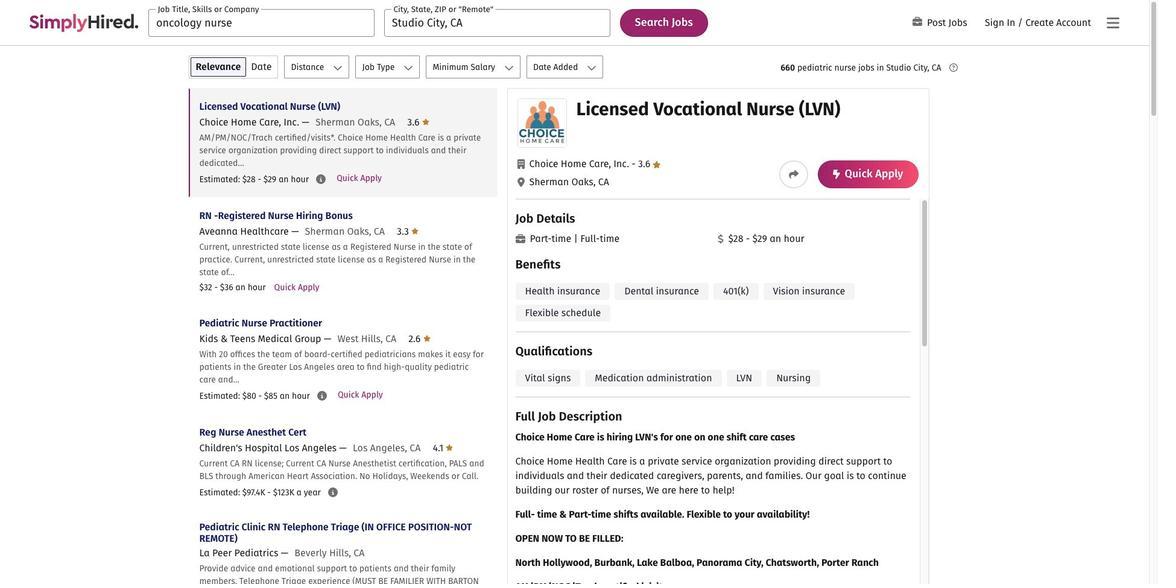 Task type: vqa. For each thing, say whether or not it's contained in the screenshot.
briefcase 'icon' in Technical Hydraulics Sales Manager element
no



Task type: describe. For each thing, give the bounding box(es) containing it.
star image for 3.3 out of 5 stars element
[[412, 226, 419, 236]]

star image for 2.6 out of 5 stars 'element'
[[423, 334, 431, 343]]

briefcase image
[[516, 234, 525, 244]]

main menu image
[[1107, 16, 1120, 30]]

3.3 out of 5 stars element
[[397, 226, 419, 237]]

licensed vocational nurse (lvn) element
[[507, 88, 930, 584]]

job salary disclaimer image
[[328, 488, 338, 497]]

share this job image
[[789, 170, 799, 179]]

0 horizontal spatial 3.6 out of 5 stars element
[[408, 116, 430, 128]]

briefcase image
[[913, 17, 923, 27]]

company logo for choice home care, inc. image
[[518, 99, 566, 147]]

star image for '3.6 out of 5 stars' element within licensed vocational nurse (lvn) "element"
[[653, 161, 661, 168]]

2.6 out of 5 stars element
[[409, 333, 431, 345]]

star image
[[422, 117, 430, 127]]

3.6 out of 5 stars element inside licensed vocational nurse (lvn) "element"
[[630, 158, 661, 170]]

bolt lightning image
[[833, 170, 841, 179]]



Task type: locate. For each thing, give the bounding box(es) containing it.
list
[[189, 88, 498, 584]]

0 vertical spatial 3.6 out of 5 stars element
[[408, 116, 430, 128]]

3.6 out of 5 stars element
[[408, 116, 430, 128], [630, 158, 661, 170]]

star image inside 'element'
[[423, 334, 431, 343]]

1 horizontal spatial 3.6 out of 5 stars element
[[630, 158, 661, 170]]

1 vertical spatial 3.6 out of 5 stars element
[[630, 158, 661, 170]]

None field
[[148, 9, 375, 37], [384, 9, 611, 37], [148, 9, 375, 37], [384, 9, 611, 37]]

location dot image
[[518, 177, 525, 187]]

4.1 out of 5 stars element
[[433, 442, 454, 454]]

None text field
[[384, 9, 611, 37]]

simplyhired logo image
[[29, 14, 139, 32]]

1 vertical spatial job salary disclaimer image
[[317, 391, 327, 401]]

0 vertical spatial job salary disclaimer image
[[316, 174, 326, 184]]

job salary disclaimer image for the leftmost '3.6 out of 5 stars' element
[[316, 174, 326, 184]]

dollar sign image
[[718, 234, 724, 244]]

job salary disclaimer image
[[316, 174, 326, 184], [317, 391, 327, 401]]

star image
[[653, 161, 661, 168], [412, 226, 419, 236], [423, 334, 431, 343], [446, 443, 454, 453]]

None text field
[[148, 9, 375, 37]]

star image for the 4.1 out of 5 stars element on the left
[[446, 443, 454, 453]]

job salary disclaimer image for 2.6 out of 5 stars 'element'
[[317, 391, 327, 401]]

sponsored jobs disclaimer image
[[950, 63, 958, 72]]

building image
[[518, 159, 525, 169]]



